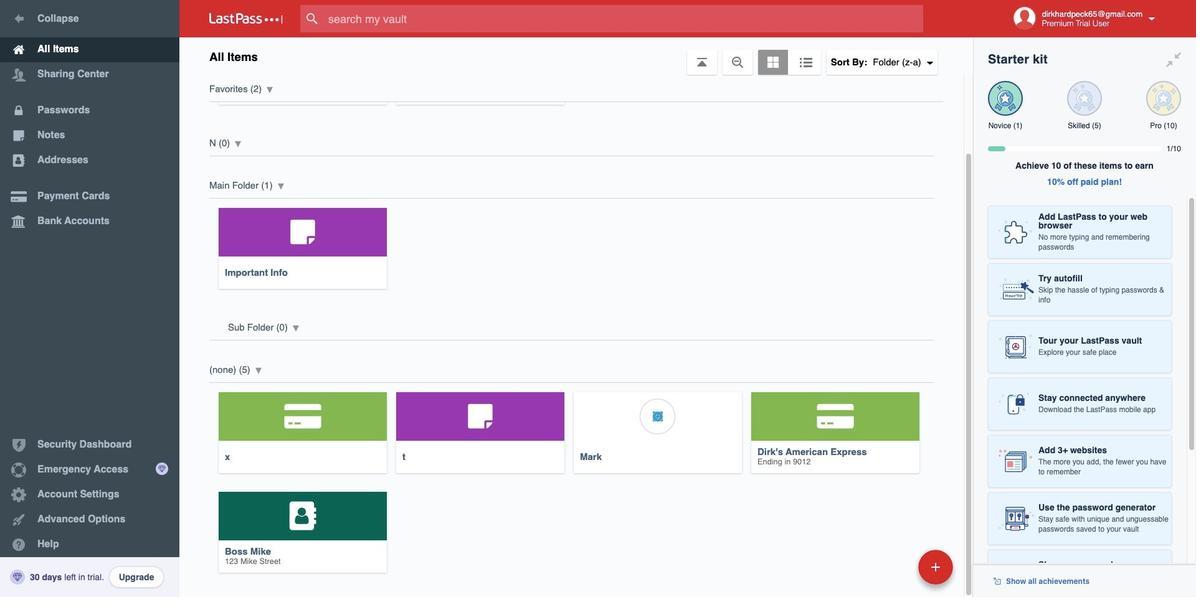 Task type: locate. For each thing, give the bounding box(es) containing it.
new item element
[[833, 550, 958, 585]]

lastpass image
[[209, 13, 283, 24]]

region
[[209, 199, 934, 341]]

main navigation navigation
[[0, 0, 180, 598]]



Task type: describe. For each thing, give the bounding box(es) containing it.
Search search field
[[300, 5, 948, 32]]

vault options navigation
[[180, 37, 974, 75]]

main content main content
[[180, 0, 964, 583]]

new item navigation
[[833, 547, 961, 598]]

search my vault text field
[[300, 5, 948, 32]]

region inside main content 'main content'
[[209, 199, 934, 341]]



